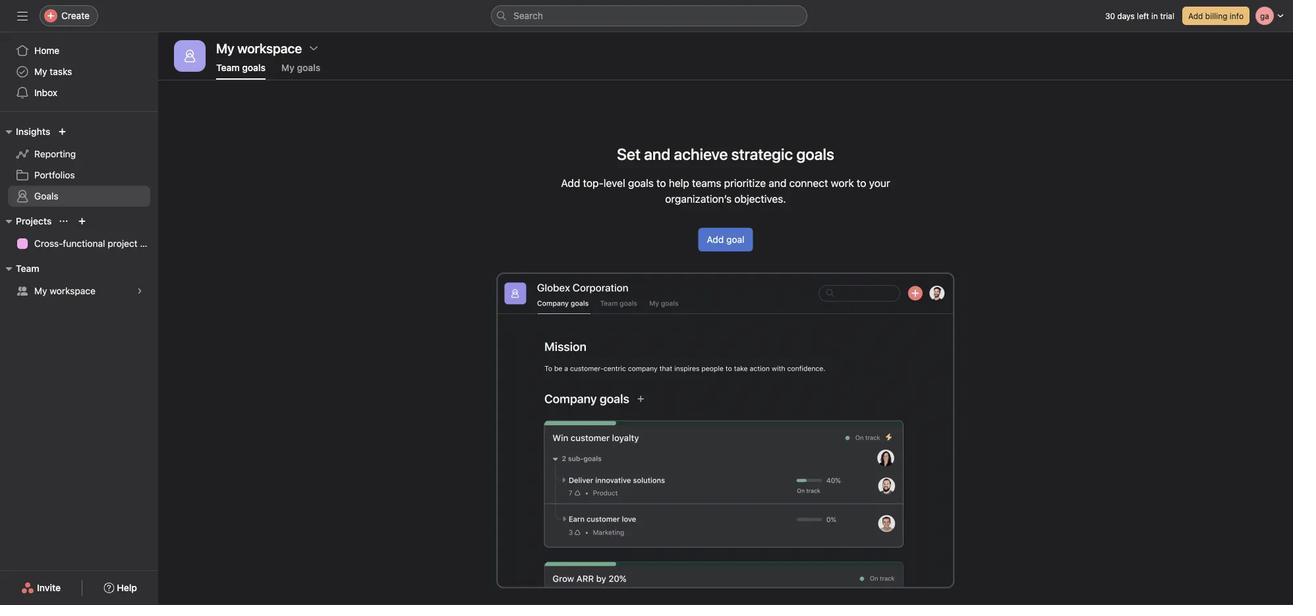 Task type: describe. For each thing, give the bounding box(es) containing it.
goals
[[34, 191, 58, 202]]

prioritize
[[724, 177, 766, 190]]

level
[[604, 177, 625, 190]]

inbox link
[[8, 82, 150, 103]]

add goal
[[707, 234, 745, 245]]

reporting link
[[8, 144, 150, 165]]

team button
[[0, 261, 39, 277]]

add for add goal
[[707, 234, 724, 245]]

organization's
[[665, 193, 732, 205]]

goals inside add top-level goals to help teams prioritize and connect work to your organization's objectives.
[[628, 177, 654, 190]]

set and achieve strategic goals
[[617, 145, 835, 163]]

teams
[[692, 177, 721, 190]]

left
[[1137, 11, 1149, 20]]

create
[[61, 10, 90, 21]]

tasks
[[50, 66, 72, 77]]

info
[[1230, 11, 1244, 20]]

30 days left in trial
[[1105, 11, 1175, 20]]

days
[[1118, 11, 1135, 20]]

2 to from the left
[[857, 177, 867, 190]]

goals for my goals
[[297, 62, 320, 73]]

top-
[[583, 177, 604, 190]]

team for team goals
[[216, 62, 240, 73]]

goal
[[726, 234, 745, 245]]

inbox
[[34, 87, 57, 98]]

cross-
[[34, 238, 63, 249]]

my workspace
[[216, 40, 302, 56]]

my workspace
[[34, 286, 96, 297]]

projects button
[[0, 214, 52, 229]]

hide sidebar image
[[17, 11, 28, 21]]

set
[[617, 145, 641, 163]]

strategic goals
[[731, 145, 835, 163]]

add goal button
[[698, 228, 753, 252]]

and inside add top-level goals to help teams prioritize and connect work to your organization's objectives.
[[769, 177, 787, 190]]

create button
[[40, 5, 98, 26]]

my goals link
[[281, 62, 320, 80]]

cross-functional project plan
[[34, 238, 158, 249]]

new project or portfolio image
[[78, 218, 86, 225]]

invite
[[37, 583, 61, 594]]

search button
[[491, 5, 808, 26]]

add for add top-level goals to help teams prioritize and connect work to your organization's objectives.
[[561, 177, 580, 190]]

show options, current sort, top image
[[60, 218, 68, 225]]

insights button
[[0, 124, 50, 140]]

add billing info
[[1189, 11, 1244, 20]]

connect
[[789, 177, 828, 190]]

my workspace link
[[8, 281, 150, 302]]

search list box
[[491, 5, 808, 26]]



Task type: vqa. For each thing, say whether or not it's contained in the screenshot.
the trial?
no



Task type: locate. For each thing, give the bounding box(es) containing it.
my tasks link
[[8, 61, 150, 82]]

2 horizontal spatial add
[[1189, 11, 1203, 20]]

goals
[[242, 62, 266, 73], [297, 62, 320, 73], [628, 177, 654, 190]]

1 vertical spatial add
[[561, 177, 580, 190]]

1 horizontal spatial add
[[707, 234, 724, 245]]

my for my goals
[[281, 62, 295, 73]]

add inside add top-level goals to help teams prioritize and connect work to your organization's objectives.
[[561, 177, 580, 190]]

projects
[[16, 216, 52, 227]]

add billing info button
[[1183, 7, 1250, 25]]

0 vertical spatial add
[[1189, 11, 1203, 20]]

goals for team goals
[[242, 62, 266, 73]]

goals link
[[8, 186, 150, 207]]

to left help
[[657, 177, 666, 190]]

0 horizontal spatial and
[[644, 145, 671, 163]]

show options image
[[309, 43, 319, 53]]

global element
[[0, 32, 158, 111]]

my tasks
[[34, 66, 72, 77]]

workspace
[[50, 286, 96, 297]]

and
[[644, 145, 671, 163], [769, 177, 787, 190]]

work
[[831, 177, 854, 190]]

2 vertical spatial add
[[707, 234, 724, 245]]

help button
[[95, 577, 146, 601]]

plan
[[140, 238, 158, 249]]

and right set
[[644, 145, 671, 163]]

add
[[1189, 11, 1203, 20], [561, 177, 580, 190], [707, 234, 724, 245]]

my inside teams element
[[34, 286, 47, 297]]

to
[[657, 177, 666, 190], [857, 177, 867, 190]]

teams element
[[0, 257, 158, 305]]

1 horizontal spatial team
[[216, 62, 240, 73]]

my down my workspace
[[281, 62, 295, 73]]

invite button
[[13, 577, 69, 601]]

add top-level goals to help teams prioritize and connect work to your organization's objectives.
[[561, 177, 890, 205]]

new image
[[58, 128, 66, 136]]

project
[[108, 238, 138, 249]]

add left top-
[[561, 177, 580, 190]]

and up objectives. on the top of page
[[769, 177, 787, 190]]

achieve
[[674, 145, 728, 163]]

cross-functional project plan link
[[8, 233, 158, 254]]

1 horizontal spatial to
[[857, 177, 867, 190]]

30
[[1105, 11, 1115, 20]]

home
[[34, 45, 59, 56]]

team goals
[[216, 62, 266, 73]]

0 horizontal spatial goals
[[242, 62, 266, 73]]

portfolios
[[34, 170, 75, 181]]

2 horizontal spatial goals
[[628, 177, 654, 190]]

team
[[216, 62, 240, 73], [16, 263, 39, 274]]

in
[[1152, 11, 1158, 20]]

goals right level
[[628, 177, 654, 190]]

0 horizontal spatial to
[[657, 177, 666, 190]]

functional
[[63, 238, 105, 249]]

help
[[669, 177, 689, 190]]

search
[[514, 10, 543, 21]]

projects element
[[0, 210, 158, 257]]

team down my workspace
[[216, 62, 240, 73]]

goals down show options image
[[297, 62, 320, 73]]

my left tasks
[[34, 66, 47, 77]]

add for add billing info
[[1189, 11, 1203, 20]]

insights element
[[0, 120, 158, 210]]

1 vertical spatial team
[[16, 263, 39, 274]]

help
[[117, 583, 137, 594]]

home link
[[8, 40, 150, 61]]

goals down my workspace
[[242, 62, 266, 73]]

objectives.
[[735, 193, 786, 205]]

1 horizontal spatial goals
[[297, 62, 320, 73]]

my for my tasks
[[34, 66, 47, 77]]

add left billing
[[1189, 11, 1203, 20]]

my inside 'link'
[[34, 66, 47, 77]]

0 horizontal spatial team
[[16, 263, 39, 274]]

0 vertical spatial and
[[644, 145, 671, 163]]

my goals
[[281, 62, 320, 73]]

0 horizontal spatial add
[[561, 177, 580, 190]]

insights
[[16, 126, 50, 137]]

team goals link
[[216, 62, 266, 80]]

1 horizontal spatial and
[[769, 177, 787, 190]]

1 vertical spatial and
[[769, 177, 787, 190]]

team for team
[[16, 263, 39, 274]]

see details, my workspace image
[[136, 287, 144, 295]]

team down cross-
[[16, 263, 39, 274]]

to left the your
[[857, 177, 867, 190]]

my down team "dropdown button"
[[34, 286, 47, 297]]

my
[[281, 62, 295, 73], [34, 66, 47, 77], [34, 286, 47, 297]]

reporting
[[34, 149, 76, 160]]

billing
[[1206, 11, 1228, 20]]

trial
[[1160, 11, 1175, 20]]

portfolios link
[[8, 165, 150, 186]]

your
[[869, 177, 890, 190]]

0 vertical spatial team
[[216, 62, 240, 73]]

1 to from the left
[[657, 177, 666, 190]]

my for my workspace
[[34, 286, 47, 297]]

team inside "dropdown button"
[[16, 263, 39, 274]]

add left goal
[[707, 234, 724, 245]]



